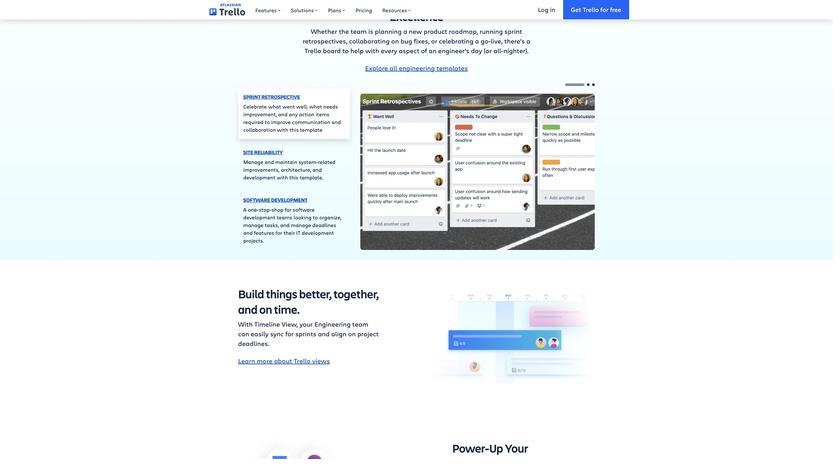 Task type: locate. For each thing, give the bounding box(es) containing it.
what up the items
[[309, 103, 322, 110]]

0 horizontal spatial a
[[403, 27, 407, 36]]

power-up your development process
[[453, 440, 562, 459]]

engineering up align
[[315, 320, 351, 329]]

2 vertical spatial trello
[[294, 357, 311, 365]]

site
[[243, 149, 253, 156]]

for left free
[[601, 5, 609, 13]]

1 vertical spatial team
[[352, 320, 369, 329]]

with down architecture,
[[277, 174, 288, 181]]

sync
[[270, 330, 284, 338]]

2 vertical spatial development
[[302, 229, 334, 236]]

1 horizontal spatial your
[[505, 440, 528, 456]]

a left go-
[[475, 37, 479, 45]]

with down collaborating
[[366, 46, 379, 55]]

system-
[[299, 158, 318, 165]]

manage down looking at the left of page
[[291, 222, 311, 228]]

this down improve
[[290, 126, 299, 133]]

solutions
[[291, 7, 314, 14]]

(or
[[484, 46, 492, 55]]

deadlines.
[[238, 339, 269, 348]]

and up template.
[[313, 166, 322, 173]]

of
[[421, 46, 427, 55]]

software
[[243, 196, 270, 203]]

better,
[[299, 286, 332, 302]]

team up project
[[352, 320, 369, 329]]

your team's workspace for engineering excellence whether the team is planning a new product roadmap, running sprint retrospectives, collaborating on bug fixes, or celebrating a go-live, there's a trello board to help with every aspect of an engineer's day (or all-nighter).
[[303, 0, 531, 55]]

well,
[[296, 103, 308, 110]]

process
[[523, 456, 562, 459]]

0 horizontal spatial manage
[[243, 222, 264, 228]]

your right solutions
[[317, 0, 340, 9]]

site reliability link
[[243, 149, 283, 156]]

learn more about trello views
[[238, 357, 330, 365]]

trello right get
[[583, 5, 599, 13]]

1 horizontal spatial manage
[[291, 222, 311, 228]]

teams
[[277, 214, 292, 221]]

get
[[571, 5, 582, 13]]

development
[[243, 174, 276, 181], [243, 214, 276, 221], [302, 229, 334, 236]]

for inside build things better, together, and on time. with timeline view, your engineering team can easily sync for sprints and align on project deadlines.
[[286, 330, 294, 338]]

roadmap,
[[449, 27, 478, 36]]

is
[[368, 27, 373, 36]]

0 horizontal spatial your
[[317, 0, 340, 9]]

0 horizontal spatial on
[[260, 302, 272, 317]]

features
[[254, 229, 274, 236]]

to
[[343, 46, 349, 55], [265, 118, 270, 125], [313, 214, 318, 221]]

2 horizontal spatial a
[[527, 37, 531, 45]]

team inside your team's workspace for engineering excellence whether the team is planning a new product roadmap, running sprint retrospectives, collaborating on bug fixes, or celebrating a go-live, there's a trello board to help with every aspect of an engineer's day (or all-nighter).
[[351, 27, 367, 36]]

1 vertical spatial trello
[[305, 46, 321, 55]]

2 manage from the left
[[291, 222, 311, 228]]

1 vertical spatial development
[[243, 214, 276, 221]]

running
[[480, 27, 503, 36]]

0 vertical spatial trello
[[583, 5, 599, 13]]

pricing link
[[351, 0, 377, 19]]

engineering up running
[[457, 0, 517, 9]]

a up bug
[[403, 27, 407, 36]]

a
[[403, 27, 407, 36], [475, 37, 479, 45], [527, 37, 531, 45]]

for up teams
[[285, 206, 292, 213]]

your inside your team's workspace for engineering excellence whether the team is planning a new product roadmap, running sprint retrospectives, collaborating on bug fixes, or celebrating a go-live, there's a trello board to help with every aspect of an engineer's day (or all-nighter).
[[317, 0, 340, 9]]

an illustration showing timeline view. image
[[422, 286, 595, 384]]

on
[[391, 37, 399, 45], [260, 302, 272, 317], [348, 330, 356, 338]]

on inside your team's workspace for engineering excellence whether the team is planning a new product roadmap, running sprint retrospectives, collaborating on bug fixes, or celebrating a go-live, there's a trello board to help with every aspect of an engineer's day (or all-nighter).
[[391, 37, 399, 45]]

one-
[[248, 206, 259, 213]]

all
[[390, 64, 397, 72]]

get trello for free
[[571, 5, 622, 13]]

needs
[[323, 103, 338, 110]]

1 horizontal spatial what
[[309, 103, 322, 110]]

and
[[278, 111, 288, 117], [332, 118, 341, 125], [265, 158, 274, 165], [313, 166, 322, 173], [280, 222, 290, 228], [243, 229, 253, 236], [238, 302, 258, 317], [318, 330, 330, 338]]

log
[[538, 5, 549, 13]]

build
[[238, 286, 264, 302]]

development down improvements,
[[243, 174, 276, 181]]

engineering inside your team's workspace for engineering excellence whether the team is planning a new product roadmap, running sprint retrospectives, collaborating on bug fixes, or celebrating a go-live, there's a trello board to help with every aspect of an engineer's day (or all-nighter).
[[457, 0, 517, 9]]

1 vertical spatial this
[[289, 174, 299, 181]]

together,
[[334, 286, 379, 302]]

development down deadlines
[[302, 229, 334, 236]]

0 horizontal spatial engineering
[[315, 320, 351, 329]]

development down stop-
[[243, 214, 276, 221]]

sprints
[[296, 330, 317, 338]]

easily
[[251, 330, 269, 338]]

a graphic illustrating some of the apps and power-ups important to engineers that trello connects with. image
[[238, 435, 357, 459]]

on left bug
[[391, 37, 399, 45]]

help
[[351, 46, 364, 55]]

1 horizontal spatial on
[[348, 330, 356, 338]]

team
[[351, 27, 367, 36], [352, 320, 369, 329]]

2 horizontal spatial on
[[391, 37, 399, 45]]

looking
[[294, 214, 312, 221]]

1 vertical spatial your
[[505, 440, 528, 456]]

with down improve
[[277, 126, 288, 133]]

on right align
[[348, 330, 356, 338]]

log in
[[538, 5, 556, 13]]

planning
[[375, 27, 402, 36]]

to down improvement,
[[265, 118, 270, 125]]

0 vertical spatial with
[[366, 46, 379, 55]]

trello down retrospectives,
[[305, 46, 321, 55]]

features
[[255, 7, 277, 14]]

development
[[453, 456, 521, 459]]

log in link
[[531, 0, 563, 19]]

in
[[550, 5, 556, 13]]

1 vertical spatial to
[[265, 118, 270, 125]]

engineering
[[457, 0, 517, 9], [315, 320, 351, 329]]

your
[[300, 320, 313, 329]]

atlassian trello image
[[209, 4, 245, 16]]

0 horizontal spatial what
[[268, 103, 281, 110]]

fixes,
[[414, 37, 430, 45]]

0 vertical spatial engineering
[[457, 0, 517, 9]]

for
[[601, 5, 609, 13], [285, 206, 292, 213], [276, 229, 282, 236], [286, 330, 294, 338]]

to left help
[[343, 46, 349, 55]]

team left "is"
[[351, 27, 367, 36]]

2 vertical spatial with
[[277, 174, 288, 181]]

1 vertical spatial engineering
[[315, 320, 351, 329]]

and down reliability
[[265, 158, 274, 165]]

to up deadlines
[[313, 214, 318, 221]]

learn
[[238, 357, 255, 365]]

new
[[409, 27, 422, 36]]

stop-
[[259, 206, 272, 213]]

1 horizontal spatial to
[[313, 214, 318, 221]]

0 vertical spatial your
[[317, 0, 340, 9]]

with
[[366, 46, 379, 55], [277, 126, 288, 133], [277, 174, 288, 181]]

template
[[300, 126, 323, 133]]

time.
[[274, 302, 300, 317]]

for down view,
[[286, 330, 294, 338]]

day
[[471, 46, 482, 55]]

to inside sprint retrospective celebrate what went well, what needs improvement, and any action items required to improve communication and collaboration with this template
[[265, 118, 270, 125]]

solutions button
[[286, 0, 323, 19]]

a right there's
[[527, 37, 531, 45]]

view,
[[282, 320, 298, 329]]

engineer's
[[438, 46, 470, 55]]

0 vertical spatial team
[[351, 27, 367, 36]]

engineering inside build things better, together, and on time. with timeline view, your engineering team can easily sync for sprints and align on project deadlines.
[[315, 320, 351, 329]]

template.
[[300, 174, 323, 181]]

on up timeline
[[260, 302, 272, 317]]

explore all engineering templates
[[365, 64, 468, 72]]

your right up
[[505, 440, 528, 456]]

action
[[299, 111, 315, 117]]

manage
[[243, 222, 264, 228], [291, 222, 311, 228]]

go-
[[481, 37, 491, 45]]

2 vertical spatial to
[[313, 214, 318, 221]]

trello inside your team's workspace for engineering excellence whether the team is planning a new product roadmap, running sprint retrospectives, collaborating on bug fixes, or celebrating a go-live, there's a trello board to help with every aspect of an engineer's day (or all-nighter).
[[305, 46, 321, 55]]

and up improve
[[278, 111, 288, 117]]

1 horizontal spatial engineering
[[457, 0, 517, 9]]

with inside site reliability manage and maintain system-related improvements, architecture, and development with this template.
[[277, 174, 288, 181]]

your
[[317, 0, 340, 9], [505, 440, 528, 456]]

trello
[[583, 5, 599, 13], [305, 46, 321, 55], [294, 357, 311, 365]]

improvements,
[[243, 166, 280, 173]]

manage up features
[[243, 222, 264, 228]]

items
[[316, 111, 330, 117]]

trello left views
[[294, 357, 311, 365]]

what down sprint retrospective link
[[268, 103, 281, 110]]

this
[[290, 126, 299, 133], [289, 174, 299, 181]]

went
[[282, 103, 295, 110]]

team inside build things better, together, and on time. with timeline view, your engineering team can easily sync for sprints and align on project deadlines.
[[352, 320, 369, 329]]

0 vertical spatial this
[[290, 126, 299, 133]]

0 vertical spatial on
[[391, 37, 399, 45]]

0 vertical spatial development
[[243, 174, 276, 181]]

the
[[339, 27, 349, 36]]

this down architecture,
[[289, 174, 299, 181]]

2 horizontal spatial to
[[343, 46, 349, 55]]

1 vertical spatial with
[[277, 126, 288, 133]]

0 horizontal spatial to
[[265, 118, 270, 125]]

your inside power-up your development process
[[505, 440, 528, 456]]

0 vertical spatial to
[[343, 46, 349, 55]]

and up with
[[238, 302, 258, 317]]



Task type: describe. For each thing, give the bounding box(es) containing it.
pricing
[[356, 7, 372, 14]]

or
[[431, 37, 438, 45]]

for
[[438, 0, 455, 9]]

sprint
[[243, 93, 261, 100]]

engineering
[[399, 64, 435, 72]]

site reliability manage and maintain system-related improvements, architecture, and development with this template.
[[243, 149, 336, 181]]

collaborating
[[349, 37, 390, 45]]

product
[[424, 27, 448, 36]]

celebrating
[[439, 37, 474, 45]]

project
[[358, 330, 379, 338]]

2 what from the left
[[309, 103, 322, 110]]

1 manage from the left
[[243, 222, 264, 228]]

1 what from the left
[[268, 103, 281, 110]]

excellence
[[390, 9, 444, 24]]

aspect
[[399, 46, 420, 55]]

resources button
[[377, 0, 416, 19]]

1 horizontal spatial a
[[475, 37, 479, 45]]

with inside sprint retrospective celebrate what went well, what needs improvement, and any action items required to improve communication and collaboration with this template
[[277, 126, 288, 133]]

can
[[238, 330, 249, 338]]

retrospectives,
[[303, 37, 348, 45]]

required
[[243, 118, 264, 125]]

with
[[238, 320, 253, 329]]

up
[[489, 440, 503, 456]]

any
[[289, 111, 298, 117]]

timeline
[[254, 320, 280, 329]]

and down needs on the left top of the page
[[332, 118, 341, 125]]

every
[[381, 46, 397, 55]]

to inside your team's workspace for engineering excellence whether the team is planning a new product roadmap, running sprint retrospectives, collaborating on bug fixes, or celebrating a go-live, there's a trello board to help with every aspect of an engineer's day (or all-nighter).
[[343, 46, 349, 55]]

nighter).
[[504, 46, 529, 55]]

1 vertical spatial on
[[260, 302, 272, 317]]

collaboration
[[243, 126, 276, 133]]

things
[[266, 286, 297, 302]]

communication
[[292, 118, 330, 125]]

features button
[[250, 0, 286, 19]]

development inside site reliability manage and maintain system-related improvements, architecture, and development with this template.
[[243, 174, 276, 181]]

this inside sprint retrospective celebrate what went well, what needs improvement, and any action items required to improve communication and collaboration with this template
[[290, 126, 299, 133]]

reliability
[[254, 149, 283, 156]]

align
[[331, 330, 347, 338]]

there's
[[505, 37, 525, 45]]

sprint
[[505, 27, 523, 36]]

an
[[429, 46, 437, 55]]

explore all engineering templates link
[[365, 64, 468, 72]]

sprint retrospective link
[[243, 93, 300, 100]]

and left align
[[318, 330, 330, 338]]

related
[[318, 158, 336, 165]]

board
[[323, 46, 341, 55]]

a
[[243, 206, 247, 213]]

live,
[[491, 37, 503, 45]]

bug
[[401, 37, 412, 45]]

maintain
[[275, 158, 297, 165]]

templates
[[437, 64, 468, 72]]

tasks,
[[265, 222, 279, 228]]

explore
[[365, 64, 388, 72]]

manage
[[243, 158, 263, 165]]

deadlines
[[313, 222, 336, 228]]

improve
[[271, 118, 291, 125]]

with inside your team's workspace for engineering excellence whether the team is planning a new product roadmap, running sprint retrospectives, collaborating on bug fixes, or celebrating a go-live, there's a trello board to help with every aspect of an engineer's day (or all-nighter).
[[366, 46, 379, 55]]

and down teams
[[280, 222, 290, 228]]

build things better, together, and on time. with timeline view, your engineering team can easily sync for sprints and align on project deadlines.
[[238, 286, 379, 348]]

team's
[[342, 0, 377, 9]]

plans
[[328, 7, 342, 14]]

shop
[[272, 206, 284, 213]]

get trello for free link
[[563, 0, 629, 19]]

it
[[296, 229, 301, 236]]

this inside site reliability manage and maintain system-related improvements, architecture, and development with this template.
[[289, 174, 299, 181]]

software development link
[[243, 196, 308, 203]]

more
[[257, 357, 273, 365]]

views
[[312, 357, 330, 365]]

their
[[284, 229, 295, 236]]

projects.
[[243, 237, 264, 244]]

2 vertical spatial on
[[348, 330, 356, 338]]

celebrate
[[243, 103, 267, 110]]

architecture,
[[281, 166, 311, 173]]

for left their
[[276, 229, 282, 236]]

resources
[[383, 7, 407, 14]]

improvement,
[[243, 111, 277, 117]]

and up 'projects.'
[[243, 229, 253, 236]]

organize,
[[319, 214, 342, 221]]

sprint retrospective celebrate what went well, what needs improvement, and any action items required to improve communication and collaboration with this template
[[243, 93, 341, 133]]

to inside software development a one-stop-shop for software development teams looking to organize, manage tasks, and manage deadlines and features for their it development projects.
[[313, 214, 318, 221]]

all-
[[494, 46, 504, 55]]



Task type: vqa. For each thing, say whether or not it's contained in the screenshot.
Trello inside Your Team's Workspace For Engineering Excellence Whether the team is planning a new product roadmap, running sprint retrospectives, collaborating on bug fixes, or celebrating a go-live, there's a Trello board to help with every aspect of an engineer's day (or all-nighter).
yes



